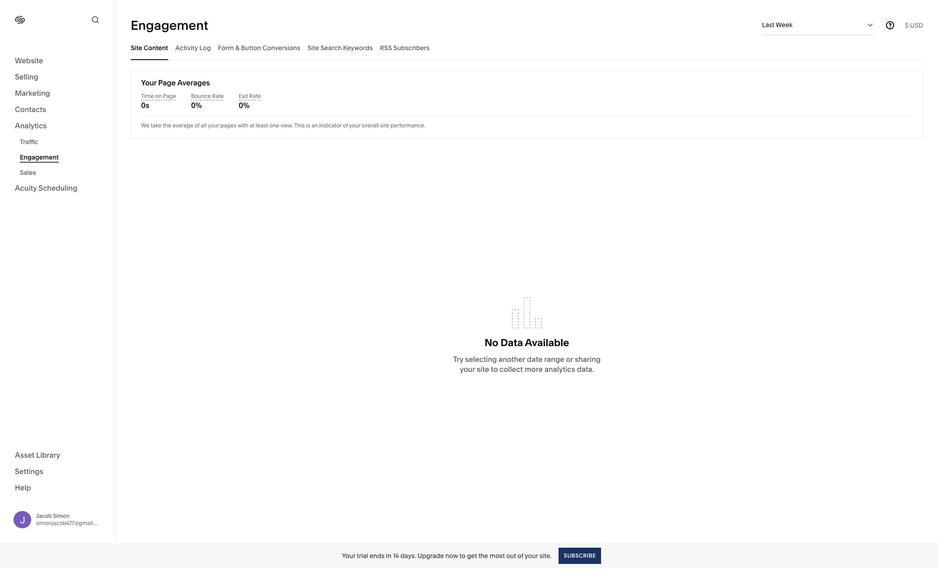Task type: vqa. For each thing, say whether or not it's contained in the screenshot.
Site Content button
yes



Task type: locate. For each thing, give the bounding box(es) containing it.
least
[[256, 122, 268, 129]]

1 horizontal spatial to
[[491, 365, 498, 374]]

marketing
[[15, 89, 50, 98]]

this
[[294, 122, 305, 129]]

2 0% from the left
[[239, 101, 250, 110]]

rate for bounce rate 0%
[[212, 93, 224, 100]]

settings
[[15, 467, 43, 476]]

sales
[[20, 169, 36, 177]]

date
[[527, 355, 543, 364]]

1 horizontal spatial 0%
[[239, 101, 250, 110]]

0% inside bounce rate 0%
[[191, 101, 202, 110]]

site inside the "site search keywords" button
[[308, 44, 319, 52]]

0 horizontal spatial your
[[141, 78, 157, 87]]

1 site from the left
[[131, 44, 142, 52]]

the right take
[[163, 122, 171, 129]]

the right the get
[[479, 552, 488, 560]]

ends
[[370, 552, 385, 560]]

simonjacob477@gmail.com
[[36, 520, 106, 527]]

0 vertical spatial to
[[491, 365, 498, 374]]

0% for bounce rate 0%
[[191, 101, 202, 110]]

on
[[155, 93, 162, 100]]

is
[[306, 122, 310, 129]]

1 horizontal spatial rate
[[249, 93, 261, 100]]

marketing link
[[15, 88, 100, 99]]

time
[[141, 93, 154, 100]]

site down selecting
[[477, 365, 489, 374]]

1 vertical spatial the
[[479, 552, 488, 560]]

exit
[[239, 93, 248, 100]]

1 0% from the left
[[191, 101, 202, 110]]

subscribe button
[[559, 548, 601, 565]]

your up the time
[[141, 78, 157, 87]]

to down selecting
[[491, 365, 498, 374]]

your down try
[[460, 365, 475, 374]]

1 rate from the left
[[212, 93, 224, 100]]

1 vertical spatial your
[[342, 552, 356, 560]]

your left overall
[[349, 122, 361, 129]]

take
[[151, 122, 162, 129]]

bounce
[[191, 93, 211, 100]]

site content button
[[131, 35, 168, 60]]

site right overall
[[380, 122, 389, 129]]

now
[[446, 552, 458, 560]]

of left the all
[[195, 122, 200, 129]]

0 horizontal spatial 0%
[[191, 101, 202, 110]]

page right on
[[163, 93, 176, 100]]

rss subscribers button
[[380, 35, 430, 60]]

with
[[238, 122, 249, 129]]

of
[[195, 122, 200, 129], [343, 122, 348, 129], [518, 552, 524, 560]]

contacts
[[15, 105, 46, 114]]

$
[[905, 21, 909, 29]]

page
[[158, 78, 176, 87], [163, 93, 176, 100]]

site left search
[[308, 44, 319, 52]]

site left 'content'
[[131, 44, 142, 52]]

page up on
[[158, 78, 176, 87]]

1 horizontal spatial engagement
[[131, 17, 208, 33]]

0 vertical spatial engagement
[[131, 17, 208, 33]]

engagement down the "traffic"
[[20, 153, 59, 162]]

0 horizontal spatial site
[[131, 44, 142, 52]]

your for your trial ends in 14 days. upgrade now to get the most out of your site.
[[342, 552, 356, 560]]

engagement
[[131, 17, 208, 33], [20, 153, 59, 162]]

we take the average of all your pages with at least one view. this is an indicator of your overall site performance.
[[141, 122, 426, 129]]

page inside time on page 0s
[[163, 93, 176, 100]]

0 vertical spatial your
[[141, 78, 157, 87]]

1 horizontal spatial of
[[343, 122, 348, 129]]

selling
[[15, 72, 38, 81]]

log
[[199, 44, 211, 52]]

site content
[[131, 44, 168, 52]]

2 horizontal spatial of
[[518, 552, 524, 560]]

rate
[[212, 93, 224, 100], [249, 93, 261, 100]]

to
[[491, 365, 498, 374], [460, 552, 466, 560]]

pages
[[221, 122, 237, 129]]

rate right exit
[[249, 93, 261, 100]]

of right indicator
[[343, 122, 348, 129]]

1 horizontal spatial your
[[342, 552, 356, 560]]

0% inside exit rate 0%
[[239, 101, 250, 110]]

1 vertical spatial site
[[477, 365, 489, 374]]

site for site content
[[131, 44, 142, 52]]

traffic
[[20, 138, 38, 146]]

trial
[[357, 552, 368, 560]]

asset library
[[15, 451, 60, 460]]

your
[[141, 78, 157, 87], [342, 552, 356, 560]]

site inside try selecting another date range or sharing your site to collect more analytics data.
[[477, 365, 489, 374]]

your left trial
[[342, 552, 356, 560]]

keywords
[[343, 44, 373, 52]]

engagement up 'content'
[[131, 17, 208, 33]]

performance.
[[391, 122, 426, 129]]

your trial ends in 14 days. upgrade now to get the most out of your site.
[[342, 552, 552, 560]]

0% down bounce
[[191, 101, 202, 110]]

tab list containing site content
[[131, 35, 924, 60]]

site for site search keywords
[[308, 44, 319, 52]]

site.
[[540, 552, 552, 560]]

1 horizontal spatial site
[[308, 44, 319, 52]]

0 horizontal spatial to
[[460, 552, 466, 560]]

rate inside exit rate 0%
[[249, 93, 261, 100]]

1 vertical spatial to
[[460, 552, 466, 560]]

site
[[131, 44, 142, 52], [308, 44, 319, 52]]

2 rate from the left
[[249, 93, 261, 100]]

to left the get
[[460, 552, 466, 560]]

acuity
[[15, 184, 37, 193]]

week
[[776, 21, 793, 29]]

14
[[393, 552, 399, 560]]

jacob simon simonjacob477@gmail.com
[[36, 513, 106, 527]]

0 vertical spatial the
[[163, 122, 171, 129]]

sales link
[[20, 165, 105, 181]]

asset
[[15, 451, 34, 460]]

activity
[[175, 44, 198, 52]]

of right out
[[518, 552, 524, 560]]

1 horizontal spatial site
[[477, 365, 489, 374]]

library
[[36, 451, 60, 460]]

rate for exit rate 0%
[[249, 93, 261, 100]]

site search keywords button
[[308, 35, 373, 60]]

1 vertical spatial page
[[163, 93, 176, 100]]

no data available
[[485, 337, 569, 349]]

rate inside bounce rate 0%
[[212, 93, 224, 100]]

0 horizontal spatial rate
[[212, 93, 224, 100]]

last week button
[[762, 15, 875, 35]]

0 vertical spatial site
[[380, 122, 389, 129]]

website
[[15, 56, 43, 65]]

bounce rate 0%
[[191, 93, 224, 110]]

rate right bounce
[[212, 93, 224, 100]]

your inside try selecting another date range or sharing your site to collect more analytics data.
[[460, 365, 475, 374]]

site inside 'site content' button
[[131, 44, 142, 52]]

last week
[[762, 21, 793, 29]]

no
[[485, 337, 499, 349]]

0 horizontal spatial engagement
[[20, 153, 59, 162]]

conversions
[[263, 44, 300, 52]]

at
[[250, 122, 255, 129]]

tab list
[[131, 35, 924, 60]]

settings link
[[15, 467, 100, 478]]

analytics
[[545, 365, 575, 374]]

subscribers
[[394, 44, 430, 52]]

analytics
[[15, 121, 47, 130]]

0% for exit rate 0%
[[239, 101, 250, 110]]

data.
[[577, 365, 594, 374]]

average
[[173, 122, 193, 129]]

0% down exit
[[239, 101, 250, 110]]

1 vertical spatial engagement
[[20, 153, 59, 162]]

2 site from the left
[[308, 44, 319, 52]]

acuity scheduling
[[15, 184, 77, 193]]

1 horizontal spatial the
[[479, 552, 488, 560]]



Task type: describe. For each thing, give the bounding box(es) containing it.
one
[[269, 122, 279, 129]]

your left site.
[[525, 552, 538, 560]]

0 horizontal spatial of
[[195, 122, 200, 129]]

help
[[15, 484, 31, 493]]

your for your page averages
[[141, 78, 157, 87]]

rss subscribers
[[380, 44, 430, 52]]

activity log button
[[175, 35, 211, 60]]

data
[[501, 337, 523, 349]]

0 horizontal spatial the
[[163, 122, 171, 129]]

content
[[144, 44, 168, 52]]

averages
[[177, 78, 210, 87]]

$ usd
[[905, 21, 924, 29]]

help link
[[15, 483, 31, 493]]

search
[[321, 44, 342, 52]]

website link
[[15, 56, 100, 67]]

&
[[235, 44, 240, 52]]

or
[[566, 355, 573, 364]]

range
[[544, 355, 565, 364]]

asset library link
[[15, 450, 100, 461]]

form & button conversions button
[[218, 35, 300, 60]]

your page averages
[[141, 78, 210, 87]]

last
[[762, 21, 775, 29]]

engagement link
[[20, 150, 105, 165]]

upgrade
[[418, 552, 444, 560]]

days.
[[401, 552, 416, 560]]

selling link
[[15, 72, 100, 83]]

0 vertical spatial page
[[158, 78, 176, 87]]

0 horizontal spatial site
[[380, 122, 389, 129]]

0s
[[141, 101, 149, 110]]

traffic link
[[20, 134, 105, 150]]

activity log
[[175, 44, 211, 52]]

subscribe
[[564, 553, 596, 560]]

analytics link
[[15, 121, 100, 132]]

in
[[386, 552, 392, 560]]

try selecting another date range or sharing your site to collect more analytics data.
[[453, 355, 601, 374]]

time on page 0s
[[141, 93, 176, 110]]

contacts link
[[15, 105, 100, 115]]

another
[[499, 355, 526, 364]]

site search keywords
[[308, 44, 373, 52]]

form & button conversions
[[218, 44, 300, 52]]

your right the all
[[208, 122, 219, 129]]

to inside try selecting another date range or sharing your site to collect more analytics data.
[[491, 365, 498, 374]]

simon
[[53, 513, 69, 520]]

get
[[467, 552, 477, 560]]

selecting
[[465, 355, 497, 364]]

usd
[[910, 21, 924, 29]]

out
[[507, 552, 516, 560]]

most
[[490, 552, 505, 560]]

scheduling
[[38, 184, 77, 193]]

button
[[241, 44, 261, 52]]

available
[[525, 337, 569, 349]]

more
[[525, 365, 543, 374]]

try
[[453, 355, 464, 364]]

view.
[[281, 122, 293, 129]]

rss
[[380, 44, 392, 52]]

all
[[201, 122, 207, 129]]

an
[[312, 122, 318, 129]]

acuity scheduling link
[[15, 183, 100, 194]]

we
[[141, 122, 149, 129]]

exit rate 0%
[[239, 93, 261, 110]]

indicator
[[319, 122, 342, 129]]



